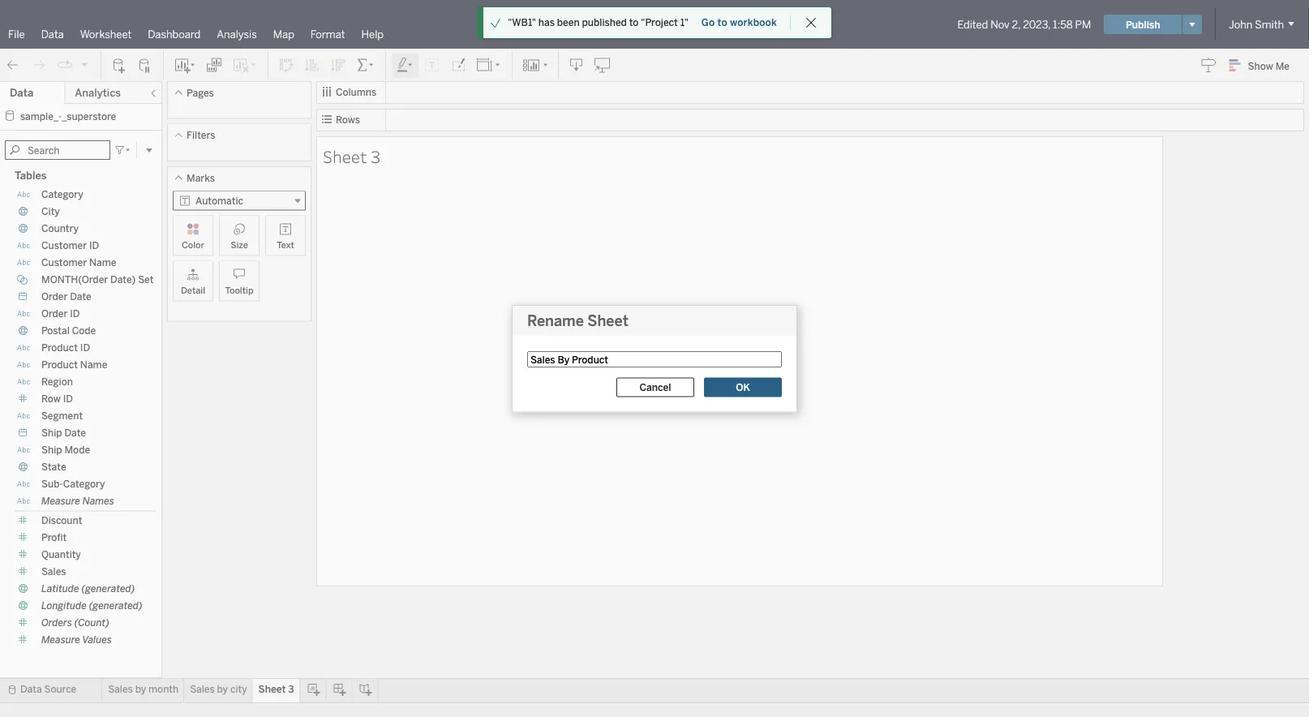Task type: locate. For each thing, give the bounding box(es) containing it.
1 horizontal spatial sheet
[[323, 145, 367, 167]]

month
[[148, 683, 179, 695]]

1 vertical spatial (generated)
[[89, 600, 142, 612]]

2 by from the left
[[217, 683, 228, 695]]

1 horizontal spatial by
[[217, 683, 228, 695]]

to
[[629, 17, 639, 28], [717, 17, 727, 28]]

1 customer from the top
[[41, 240, 87, 251]]

to left "project
[[629, 17, 639, 28]]

0 horizontal spatial sheet
[[258, 683, 286, 695]]

columns
[[336, 86, 377, 98]]

detail
[[181, 285, 205, 296]]

edited nov 2, 2023, 1:58 pm
[[958, 18, 1091, 31]]

measure
[[41, 495, 80, 507], [41, 634, 80, 646]]

undo image
[[5, 57, 21, 73]]

(generated) up (count) on the bottom left of the page
[[89, 600, 142, 612]]

3 down "columns"
[[371, 145, 380, 167]]

1 vertical spatial order
[[41, 308, 68, 320]]

2 horizontal spatial sales
[[190, 683, 215, 695]]

measure down sub-
[[41, 495, 80, 507]]

sheet 3
[[323, 145, 380, 167], [258, 683, 294, 695]]

product down postal
[[41, 342, 78, 354]]

0 vertical spatial order
[[41, 291, 68, 303]]

cancel
[[640, 381, 671, 393]]

new data source image
[[111, 57, 127, 73]]

name down "product id"
[[80, 359, 107, 371]]

date)
[[110, 274, 136, 286]]

customer id
[[41, 240, 99, 251]]

2 vertical spatial sheet
[[258, 683, 286, 695]]

0 vertical spatial (generated)
[[81, 583, 135, 595]]

replay animation image
[[57, 57, 73, 73], [79, 59, 89, 69]]

id right row
[[63, 393, 73, 405]]

0 vertical spatial name
[[89, 257, 116, 269]]

data source
[[20, 683, 76, 695]]

order up order id
[[41, 291, 68, 303]]

customer for customer id
[[41, 240, 87, 251]]

0 vertical spatial product
[[41, 342, 78, 354]]

product
[[41, 342, 78, 354], [41, 359, 78, 371]]

name
[[89, 257, 116, 269], [80, 359, 107, 371]]

set
[[138, 274, 154, 286]]

measure down orders at the bottom left
[[41, 634, 80, 646]]

pause auto updates image
[[137, 57, 153, 73]]

data
[[41, 28, 64, 41], [10, 86, 33, 99], [20, 683, 42, 695]]

1 vertical spatial customer
[[41, 257, 87, 269]]

name up the "month(order date) set" on the top of the page
[[89, 257, 116, 269]]

sheet right city
[[258, 683, 286, 695]]

0 vertical spatial ship
[[41, 427, 62, 439]]

row id
[[41, 393, 73, 405]]

date up 'mode'
[[64, 427, 86, 439]]

id up "customer name"
[[89, 240, 99, 251]]

replay animation image up analytics
[[79, 59, 89, 69]]

1 horizontal spatial sales
[[108, 683, 133, 695]]

customer down "customer id"
[[41, 257, 87, 269]]

code
[[72, 325, 96, 337]]

month(order
[[41, 274, 108, 286]]

dashboard
[[148, 28, 201, 41]]

"wb1" has been published to "project 1" alert
[[508, 15, 689, 30]]

name for product name
[[80, 359, 107, 371]]

sales up latitude
[[41, 566, 66, 578]]

ship down segment
[[41, 427, 62, 439]]

sales left city
[[190, 683, 215, 695]]

2 customer from the top
[[41, 257, 87, 269]]

1 vertical spatial date
[[64, 427, 86, 439]]

been
[[557, 17, 580, 28]]

1 horizontal spatial to
[[717, 17, 727, 28]]

None text field
[[527, 351, 782, 368]]

1:58
[[1053, 18, 1073, 31]]

id
[[89, 240, 99, 251], [70, 308, 80, 320], [80, 342, 90, 354], [63, 393, 73, 405]]

customer
[[41, 240, 87, 251], [41, 257, 87, 269]]

here
[[753, 372, 773, 384]]

1 product from the top
[[41, 342, 78, 354]]

order up postal
[[41, 308, 68, 320]]

1 horizontal spatial 3
[[371, 145, 380, 167]]

postal
[[41, 325, 70, 337]]

quantity
[[41, 549, 81, 561]]

ship for ship mode
[[41, 444, 62, 456]]

category
[[41, 189, 83, 200], [63, 478, 105, 490]]

orders (count)
[[41, 617, 109, 629]]

1 horizontal spatial sheet 3
[[323, 145, 380, 167]]

segment
[[41, 410, 83, 422]]

region
[[41, 376, 73, 388]]

0 vertical spatial date
[[70, 291, 92, 303]]

1 vertical spatial ship
[[41, 444, 62, 456]]

to right go
[[717, 17, 727, 28]]

0 horizontal spatial to
[[629, 17, 639, 28]]

2 to from the left
[[717, 17, 727, 28]]

0 vertical spatial customer
[[41, 240, 87, 251]]

0 vertical spatial 3
[[371, 145, 380, 167]]

3
[[371, 145, 380, 167], [288, 683, 294, 695]]

product up region
[[41, 359, 78, 371]]

0 horizontal spatial sheet 3
[[258, 683, 294, 695]]

0 horizontal spatial sales
[[41, 566, 66, 578]]

by
[[135, 683, 146, 695], [217, 683, 228, 695]]

order date
[[41, 291, 92, 303]]

sales left month
[[108, 683, 133, 695]]

text
[[277, 239, 294, 250]]

1 ship from the top
[[41, 427, 62, 439]]

1"
[[680, 17, 689, 28]]

sales for sales by city
[[190, 683, 215, 695]]

by left city
[[217, 683, 228, 695]]

1 by from the left
[[135, 683, 146, 695]]

date down month(order
[[70, 291, 92, 303]]

source
[[44, 683, 76, 695]]

0 vertical spatial category
[[41, 189, 83, 200]]

data left source
[[20, 683, 42, 695]]

(generated) for latitude (generated)
[[81, 583, 135, 595]]

tables
[[15, 169, 47, 182]]

3 right city
[[288, 683, 294, 695]]

worksheet
[[80, 28, 132, 41]]

id down code
[[80, 342, 90, 354]]

1 vertical spatial product
[[41, 359, 78, 371]]

sheet 3 right city
[[258, 683, 294, 695]]

(generated) up longitude (generated)
[[81, 583, 135, 595]]

edited
[[958, 18, 988, 31]]

id up postal code
[[70, 308, 80, 320]]

collapse image
[[148, 88, 158, 98]]

product for product name
[[41, 359, 78, 371]]

2 ship from the top
[[41, 444, 62, 456]]

data down the undo image
[[10, 86, 33, 99]]

0 horizontal spatial by
[[135, 683, 146, 695]]

format workbook image
[[450, 57, 466, 73]]

sales for sales
[[41, 566, 66, 578]]

category up measure names
[[63, 478, 105, 490]]

sort ascending image
[[304, 57, 320, 73]]

sheet right rename
[[588, 312, 629, 330]]

sheet down rows
[[323, 145, 367, 167]]

ship up the state
[[41, 444, 62, 456]]

success image
[[490, 17, 501, 28]]

field
[[731, 372, 751, 384]]

0 vertical spatial sheet
[[323, 145, 367, 167]]

2 measure from the top
[[41, 634, 80, 646]]

1 to from the left
[[629, 17, 639, 28]]

replay animation image right the redo icon
[[57, 57, 73, 73]]

order for order id
[[41, 308, 68, 320]]

2023,
[[1023, 18, 1051, 31]]

customer down country on the left top of page
[[41, 240, 87, 251]]

sheet inside dialog
[[588, 312, 629, 330]]

1 vertical spatial name
[[80, 359, 107, 371]]

rename sheet dialog
[[512, 305, 797, 412]]

category up city
[[41, 189, 83, 200]]

data guide image
[[1201, 57, 1217, 73]]

Search text field
[[5, 140, 110, 160]]

show me button
[[1222, 53, 1304, 78]]

orders
[[41, 617, 72, 629]]

show
[[1248, 60, 1273, 72]]

0 vertical spatial sheet 3
[[323, 145, 380, 167]]

by left month
[[135, 683, 146, 695]]

john smith
[[1229, 18, 1284, 31]]

drop
[[706, 372, 729, 384]]

show me
[[1248, 60, 1290, 72]]

data up the redo icon
[[41, 28, 64, 41]]

2 horizontal spatial sheet
[[588, 312, 629, 330]]

go to workbook
[[701, 17, 777, 28]]

(generated)
[[81, 583, 135, 595], [89, 600, 142, 612]]

id for row id
[[63, 393, 73, 405]]

1 measure from the top
[[41, 495, 80, 507]]

2 product from the top
[[41, 359, 78, 371]]

1 vertical spatial measure
[[41, 634, 80, 646]]

draft
[[636, 18, 658, 30]]

sheet
[[323, 145, 367, 167], [588, 312, 629, 330], [258, 683, 286, 695]]

latitude
[[41, 583, 79, 595]]

rows
[[336, 114, 360, 126]]

date for ship date
[[64, 427, 86, 439]]

1 vertical spatial 3
[[288, 683, 294, 695]]

format
[[311, 28, 345, 41]]

1 vertical spatial data
[[10, 86, 33, 99]]

values
[[82, 634, 112, 646]]

1 vertical spatial sheet
[[588, 312, 629, 330]]

sheet 3 down rows
[[323, 145, 380, 167]]

"wb1"
[[508, 17, 536, 28]]

0 vertical spatial measure
[[41, 495, 80, 507]]

1 order from the top
[[41, 291, 68, 303]]

by for city
[[217, 683, 228, 695]]

2 order from the top
[[41, 308, 68, 320]]

profit
[[41, 532, 67, 543]]



Task type: vqa. For each thing, say whether or not it's contained in the screenshot.
2012 on the top of page
no



Task type: describe. For each thing, give the bounding box(es) containing it.
me
[[1276, 60, 1290, 72]]

longitude (generated)
[[41, 600, 142, 612]]

pm
[[1075, 18, 1091, 31]]

sales by month
[[108, 683, 179, 695]]

ship date
[[41, 427, 86, 439]]

(count)
[[74, 617, 109, 629]]

ship for ship date
[[41, 427, 62, 439]]

publish button
[[1104, 15, 1182, 34]]

new worksheet image
[[174, 57, 196, 73]]

redo image
[[31, 57, 47, 73]]

sub-
[[41, 478, 63, 490]]

go to workbook link
[[701, 16, 778, 29]]

help
[[361, 28, 384, 41]]

latitude (generated)
[[41, 583, 135, 595]]

"wb1" has been published to "project 1"
[[508, 17, 689, 28]]

has
[[539, 17, 555, 28]]

filters
[[187, 129, 215, 141]]

sub-category
[[41, 478, 105, 490]]

row
[[41, 393, 61, 405]]

city
[[230, 683, 247, 695]]

names
[[83, 495, 114, 507]]

download image
[[569, 57, 585, 73]]

mode
[[64, 444, 90, 456]]

measure names
[[41, 495, 114, 507]]

0 vertical spatial data
[[41, 28, 64, 41]]

country
[[41, 223, 79, 234]]

rename sheet
[[527, 312, 629, 330]]

ship mode
[[41, 444, 90, 456]]

totals image
[[356, 57, 376, 73]]

drop field here
[[706, 372, 773, 384]]

color
[[182, 239, 204, 250]]

sales by city
[[190, 683, 247, 695]]

state
[[41, 461, 66, 473]]

go
[[701, 17, 715, 28]]

map
[[273, 28, 294, 41]]

workbook
[[730, 17, 777, 28]]

sort descending image
[[330, 57, 346, 73]]

customer name
[[41, 257, 116, 269]]

nov
[[991, 18, 1010, 31]]

fit image
[[476, 57, 502, 73]]

name for customer name
[[89, 257, 116, 269]]

analytics
[[75, 86, 121, 99]]

order id
[[41, 308, 80, 320]]

sample_-_superstore
[[20, 110, 116, 122]]

ok button
[[704, 378, 782, 397]]

"project
[[641, 17, 678, 28]]

clear sheet image
[[232, 57, 258, 73]]

swap rows and columns image
[[278, 57, 294, 73]]

0 horizontal spatial 3
[[288, 683, 294, 695]]

1 vertical spatial sheet 3
[[258, 683, 294, 695]]

1 vertical spatial category
[[63, 478, 105, 490]]

measure values
[[41, 634, 112, 646]]

longitude
[[41, 600, 87, 612]]

postal code
[[41, 325, 96, 337]]

smith
[[1255, 18, 1284, 31]]

marks
[[187, 172, 215, 184]]

1 horizontal spatial replay animation image
[[79, 59, 89, 69]]

month(order date) set
[[41, 274, 154, 286]]

customer for customer name
[[41, 257, 87, 269]]

published
[[582, 17, 627, 28]]

file
[[8, 28, 25, 41]]

date for order date
[[70, 291, 92, 303]]

id for product id
[[80, 342, 90, 354]]

product id
[[41, 342, 90, 354]]

sample_-
[[20, 110, 62, 122]]

_superstore
[[62, 110, 116, 122]]

to inside alert
[[629, 17, 639, 28]]

size
[[231, 239, 248, 250]]

2,
[[1012, 18, 1021, 31]]

sales for sales by month
[[108, 683, 133, 695]]

2 vertical spatial data
[[20, 683, 42, 695]]

show/hide cards image
[[522, 57, 548, 73]]

id for customer id
[[89, 240, 99, 251]]

wb1
[[672, 17, 699, 32]]

measure for measure values
[[41, 634, 80, 646]]

none text field inside the rename sheet dialog
[[527, 351, 782, 368]]

order for order date
[[41, 291, 68, 303]]

rename
[[527, 312, 584, 330]]

duplicate image
[[206, 57, 222, 73]]

id for order id
[[70, 308, 80, 320]]

discount
[[41, 515, 82, 526]]

show labels image
[[424, 57, 440, 73]]

analysis
[[217, 28, 257, 41]]

product for product id
[[41, 342, 78, 354]]

highlight image
[[396, 57, 415, 73]]

(generated) for longitude (generated)
[[89, 600, 142, 612]]

by for month
[[135, 683, 146, 695]]

product name
[[41, 359, 107, 371]]

tooltip
[[225, 285, 254, 296]]

open and edit this workbook in tableau desktop image
[[595, 57, 611, 73]]

publish
[[1126, 18, 1160, 30]]

0 horizontal spatial replay animation image
[[57, 57, 73, 73]]

pages
[[187, 87, 214, 99]]

cancel button
[[617, 378, 694, 397]]

ok
[[736, 381, 750, 393]]

measure for measure names
[[41, 495, 80, 507]]

city
[[41, 206, 60, 217]]



